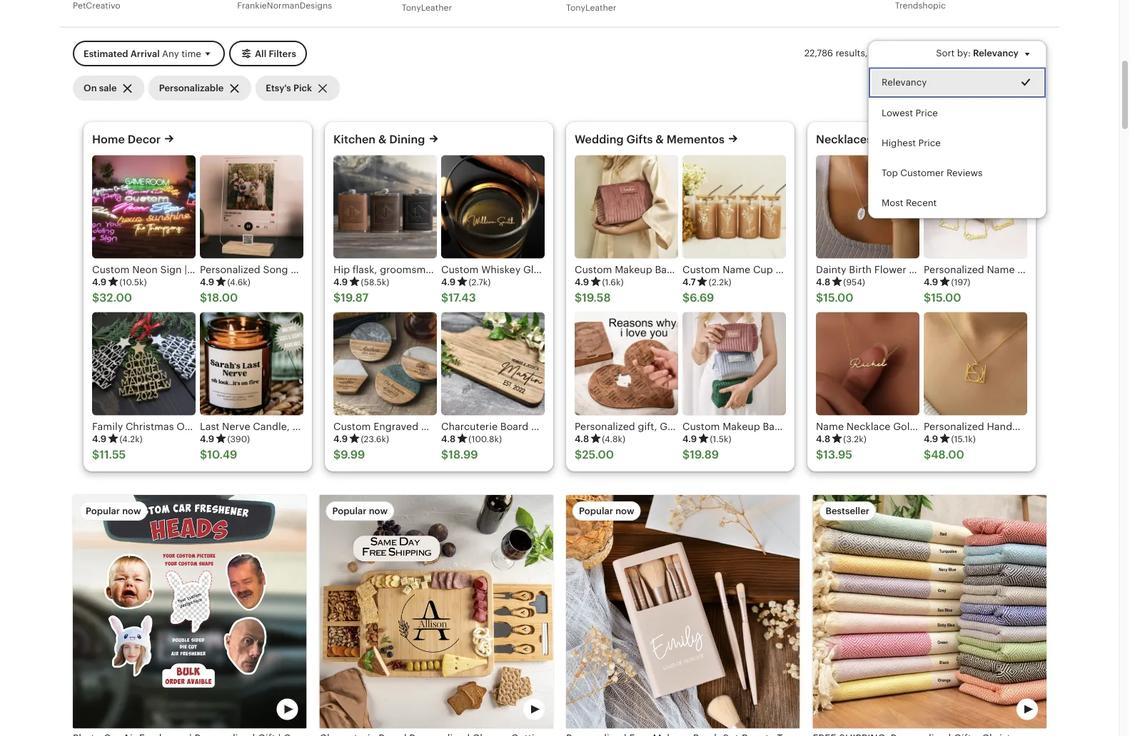 Task type: vqa. For each thing, say whether or not it's contained in the screenshot.
Games to the bottom
no



Task type: locate. For each thing, give the bounding box(es) containing it.
$ 19.89
[[682, 449, 719, 461]]

popular down the $ 11.55 at the bottom left of page
[[86, 506, 120, 517]]

$ 32.00
[[92, 291, 132, 304]]

$ 17.43
[[441, 291, 476, 304]]

4.9 up $ 19.87
[[333, 277, 348, 288]]

$ for (4.8k)
[[575, 449, 582, 461]]

hip flask, groomsmen gifts personalized, groomsmen gift flask, groomsman gift leather hip flask gift for him, initial hip flask for men7 image
[[333, 155, 437, 259]]

$ 6.69
[[682, 291, 714, 304]]

2 horizontal spatial product video element
[[813, 495, 1047, 729]]

4.9 left (197)
[[924, 277, 938, 288]]

product video element
[[73, 495, 307, 729], [319, 495, 553, 729], [813, 495, 1047, 729]]

home
[[92, 133, 125, 146]]

4.9 up $ 18.00
[[200, 277, 214, 288]]

22,786
[[804, 48, 833, 59]]

0 horizontal spatial tonyleather
[[402, 3, 452, 12]]

$ 10.49
[[200, 449, 237, 461]]

(15.1k)
[[951, 434, 976, 444]]

custom whiskey glass with premium quality side and bottom engraving for any special occasion. image
[[441, 155, 545, 259]]

1 $ 15.00 from the left
[[816, 291, 854, 304]]

popular down $ 25.00
[[579, 506, 613, 517]]

relevancy
[[973, 48, 1019, 59], [882, 77, 927, 88]]

price inside lowest price link
[[915, 107, 938, 118]]

$ for (1.5k)
[[682, 449, 690, 461]]

1 horizontal spatial product video element
[[319, 495, 553, 729]]

$ 15.00 down (954)
[[816, 291, 854, 304]]

1 vertical spatial relevancy
[[882, 77, 927, 88]]

1 horizontal spatial popular now link
[[319, 495, 553, 737]]

tonyleather
[[402, 3, 452, 12], [566, 3, 616, 12]]

any
[[162, 48, 179, 59]]

lowest price link
[[869, 98, 1046, 128]]

ads
[[891, 48, 907, 59]]

now for charcuterie board personalized cheese cutting board wedding gift for couples, anniversary gift housewarming gift new home kitchen decor gift image
[[369, 506, 388, 517]]

reviews
[[947, 168, 983, 178]]

$
[[92, 291, 99, 304], [200, 291, 207, 304], [333, 291, 341, 304], [441, 291, 448, 304], [575, 291, 582, 304], [682, 291, 690, 304], [816, 291, 823, 304], [924, 291, 931, 304], [92, 449, 99, 461], [200, 449, 207, 461], [333, 449, 341, 461], [441, 449, 448, 461], [575, 449, 582, 461], [682, 449, 690, 461], [816, 449, 823, 461], [924, 449, 931, 461]]

& left dining
[[378, 133, 387, 146]]

etsy's
[[266, 83, 291, 94]]

4.9 up $ 19.58
[[575, 277, 589, 288]]

custom neon sign | neon sign | wedding signs | name neon sign | led neon light sign | wedding bridesmaid gifts | wall decor | home decor image
[[92, 155, 196, 259]]

4.7
[[682, 277, 696, 288]]

$ for (23.6k)
[[333, 449, 341, 461]]

popular now down 9.99
[[332, 506, 388, 517]]

1 horizontal spatial $ 15.00
[[924, 291, 961, 304]]

popular down "$ 9.99"
[[332, 506, 367, 517]]

custom makeup bag • personalised bridesmaid gifts • wedding gift • travel toiletry bag • cosmetic bag • birthday gift • gift for her image
[[575, 155, 678, 259]]

0 horizontal spatial relevancy
[[882, 77, 927, 88]]

gifts
[[627, 133, 653, 146]]

petcreativo link
[[73, 0, 224, 16]]

15.00
[[823, 291, 854, 304], [931, 291, 961, 304]]

price
[[915, 107, 938, 118], [918, 137, 941, 148]]

personalized name necklace, 14k solid gold name necklace, custom silver name necklace, dainty necklace, 21st birthday gift, anniversary gift image
[[924, 155, 1027, 259]]

0 vertical spatial price
[[915, 107, 938, 118]]

popular now down the 25.00
[[579, 506, 634, 517]]

4.9 up $ 32.00
[[92, 277, 107, 288]]

2 popular now from the left
[[332, 506, 388, 517]]

tonyleather for 1st tonyleather "link" from the left
[[402, 3, 452, 12]]

price for lowest price
[[915, 107, 938, 118]]

$ 48.00
[[924, 449, 964, 461]]

2 horizontal spatial popular
[[579, 506, 613, 517]]

2 horizontal spatial popular now link
[[566, 495, 800, 737]]

highest
[[882, 137, 916, 148]]

0 horizontal spatial popular
[[86, 506, 120, 517]]

4.9 for 32.00
[[92, 277, 107, 288]]

15.00 down (954)
[[823, 291, 854, 304]]

2 horizontal spatial popular now
[[579, 506, 634, 517]]

pick
[[293, 83, 312, 94]]

personalizable link
[[148, 75, 252, 101]]

tonyleather for first tonyleather "link" from right
[[566, 3, 616, 12]]

relevancy right by:
[[973, 48, 1019, 59]]

2 product video element from the left
[[319, 495, 553, 729]]

10.49
[[207, 449, 237, 461]]

0 horizontal spatial popular now link
[[73, 495, 307, 737]]

4.8 up $ 13.95
[[816, 434, 830, 445]]

wedding gifts & mementos link
[[575, 133, 725, 146]]

top customer reviews
[[882, 168, 983, 178]]

4.8 for 25.00
[[575, 434, 589, 445]]

highest price
[[882, 137, 941, 148]]

4.8 up $ 25.00
[[575, 434, 589, 445]]

charcuterie board personalized serving board with handle monogrammed personalized cheese board engagement gift bridal shower gift newlywed image
[[441, 312, 545, 416]]

4.9 up $ 19.89
[[682, 434, 697, 445]]

1 product video element from the left
[[73, 495, 307, 729]]

$ 15.00 down (197)
[[924, 291, 961, 304]]

most recent link
[[869, 188, 1046, 218]]

1 tonyleather from the left
[[402, 3, 452, 12]]

popular for photo car air freshener | personalized gift | custom photo car air freshener | custom air freshener for car | custom car freshies at the left bottom of page
[[86, 506, 120, 517]]

1 horizontal spatial popular
[[332, 506, 367, 517]]

family christmas ornament - personalized ornament with names - christmas tree ornament image
[[92, 312, 196, 416]]

(4.2k)
[[119, 434, 143, 444]]

1 tonyleather link from the left
[[402, 0, 553, 18]]

25.00
[[582, 449, 614, 461]]

price right lowest on the right of page
[[915, 107, 938, 118]]

kitchen
[[333, 133, 376, 146]]

mementos
[[667, 133, 725, 146]]

0 horizontal spatial popular now
[[86, 506, 141, 517]]

top customer reviews link
[[869, 158, 1046, 188]]

2 tonyleather link from the left
[[566, 0, 718, 18]]

0 horizontal spatial $ 15.00
[[816, 291, 854, 304]]

popular now down 11.55
[[86, 506, 141, 517]]

&
[[378, 133, 387, 146], [656, 133, 664, 146]]

1 horizontal spatial tonyleather
[[566, 3, 616, 12]]

personalized handmade women gold name necklace,  minimalist christmas gift for her,  personalized gift for women who has everything image
[[924, 312, 1027, 416]]

top
[[882, 168, 898, 178]]

13.95
[[823, 449, 852, 461]]

1 popular now from the left
[[86, 506, 141, 517]]

15.00 for 4.8
[[823, 291, 854, 304]]

$ 25.00
[[575, 449, 614, 461]]

home decor
[[92, 133, 161, 146]]

3 product video element from the left
[[813, 495, 1047, 729]]

1 15.00 from the left
[[823, 291, 854, 304]]

2 now from the left
[[369, 506, 388, 517]]

4.9 up "$ 9.99"
[[333, 434, 348, 445]]

(58.5k)
[[361, 277, 389, 287]]

4.9 up $ 10.49
[[200, 434, 214, 445]]

15.00 for 4.9
[[931, 291, 961, 304]]

4.9
[[92, 277, 107, 288], [200, 277, 214, 288], [333, 277, 348, 288], [441, 277, 456, 288], [575, 277, 589, 288], [924, 277, 938, 288], [92, 434, 107, 445], [200, 434, 214, 445], [333, 434, 348, 445], [682, 434, 697, 445], [924, 434, 938, 445]]

menu
[[868, 40, 1047, 219]]

1 vertical spatial price
[[918, 137, 941, 148]]

$ 15.00 for 4.9
[[924, 291, 961, 304]]

1 horizontal spatial tonyleather link
[[566, 0, 718, 18]]

all filters button
[[229, 41, 307, 67]]

2 $ 15.00 from the left
[[924, 291, 961, 304]]

popular now link
[[73, 495, 307, 737], [319, 495, 553, 737], [566, 495, 800, 737]]

4.9 up the $ 11.55 at the bottom left of page
[[92, 434, 107, 445]]

4.8 left (954)
[[816, 277, 830, 288]]

0 horizontal spatial now
[[122, 506, 141, 517]]

trendshopic link
[[895, 0, 1047, 16]]

with
[[869, 48, 888, 59]]

9.99
[[341, 449, 365, 461]]

(100.8k)
[[469, 434, 502, 444]]

most
[[882, 198, 903, 208]]

1 popular from the left
[[86, 506, 120, 517]]

estimated arrival any time
[[84, 48, 201, 59]]

2 popular from the left
[[332, 506, 367, 517]]

2 tonyleather from the left
[[566, 3, 616, 12]]

4.8 for 15.00
[[816, 277, 830, 288]]

1 horizontal spatial popular now
[[332, 506, 388, 517]]

2 horizontal spatial now
[[615, 506, 634, 517]]

relevancy down ads
[[882, 77, 927, 88]]

4.9 up $ 48.00
[[924, 434, 938, 445]]

$ for (100.8k)
[[441, 449, 448, 461]]

arrival
[[130, 48, 160, 59]]

1 & from the left
[[378, 133, 387, 146]]

1 horizontal spatial 15.00
[[931, 291, 961, 304]]

4.8 up $ 18.99
[[441, 434, 456, 445]]

personalized 5 pc makeup brush set,beauty tool organizer,special gift for her,makeup brush box with mirror,cosmetic brush organizer for image
[[566, 495, 800, 729]]

all filters
[[255, 48, 296, 59]]

0 horizontal spatial tonyleather link
[[402, 0, 553, 18]]

last nerve candle, funny candle, personalized candle gift, custom name candle, funny gift, last nerve gift, mom gift, bff gift, gift for her image
[[200, 312, 303, 416]]

0 horizontal spatial product video element
[[73, 495, 307, 729]]

price inside highest price 'link'
[[918, 137, 941, 148]]

free shipping, personalized gifts, christmas gifts, bachelorette party, wedding gifts, gift for her, home gifts, home decor, turkish towel image
[[813, 495, 1047, 729]]

4.9 up $ 17.43
[[441, 277, 456, 288]]

(23.6k)
[[361, 434, 389, 444]]

time
[[181, 48, 201, 59]]

1 horizontal spatial &
[[656, 133, 664, 146]]

1 horizontal spatial relevancy
[[973, 48, 1019, 59]]

6.69
[[690, 291, 714, 304]]

$ 13.95
[[816, 449, 852, 461]]

15.00 down (197)
[[931, 291, 961, 304]]

48.00
[[931, 449, 964, 461]]

0 horizontal spatial 15.00
[[823, 291, 854, 304]]

& right gifts
[[656, 133, 664, 146]]

personalizable
[[159, 83, 224, 94]]

0 horizontal spatial &
[[378, 133, 387, 146]]

popular now
[[86, 506, 141, 517], [332, 506, 388, 517], [579, 506, 634, 517]]

1 now from the left
[[122, 506, 141, 517]]

$ for (954)
[[816, 291, 823, 304]]

1 horizontal spatial now
[[369, 506, 388, 517]]

price up top customer reviews
[[918, 137, 941, 148]]

kitchen & dining link
[[333, 133, 425, 146]]

2 15.00 from the left
[[931, 291, 961, 304]]



Task type: describe. For each thing, give the bounding box(es) containing it.
(3.2k)
[[843, 434, 866, 444]]

22,786 results, with ads
[[804, 48, 907, 59]]

estimated
[[84, 48, 128, 59]]

popular now for 3rd the popular now link from right
[[86, 506, 141, 517]]

on
[[84, 83, 97, 94]]

4.9 for 11.55
[[92, 434, 107, 445]]

(954)
[[843, 277, 865, 287]]

(390)
[[227, 434, 250, 444]]

popular now for second the popular now link from right
[[332, 506, 388, 517]]

charcuterie board personalized cheese cutting board wedding gift for couples, anniversary gift housewarming gift new home kitchen decor gift image
[[319, 495, 553, 729]]

(4.6k)
[[227, 277, 250, 287]]

(4.8k)
[[602, 434, 625, 444]]

results,
[[836, 48, 868, 59]]

lowest price
[[882, 107, 938, 118]]

custom name cup with birth flower,birth month iced coffee cup,custom name tumbler,bridesmaid gifts idea,holiday gift,christmas gifts for her image
[[682, 155, 786, 259]]

necklaces
[[816, 133, 873, 146]]

custom makeup bag • personalised bridesmaid gifts • wedding gift • travel toiletry bag • cosmetic bag • birthday gift • wedding favors image
[[682, 312, 786, 416]]

18.99
[[448, 449, 478, 461]]

4.9 for 9.99
[[333, 434, 348, 445]]

dining
[[389, 133, 425, 146]]

3 popular from the left
[[579, 506, 613, 517]]

$ 18.99
[[441, 449, 478, 461]]

0 vertical spatial relevancy
[[973, 48, 1019, 59]]

kitchen & dining
[[333, 133, 425, 146]]

32.00
[[99, 291, 132, 304]]

price for highest price
[[918, 137, 941, 148]]

photo car air freshener | personalized gift | custom photo car air freshener | custom air freshener for car | custom car freshies image
[[73, 495, 307, 729]]

4.9 for 19.58
[[575, 277, 589, 288]]

4.9 for 48.00
[[924, 434, 938, 445]]

1 popular now link from the left
[[73, 495, 307, 737]]

4.8 for 18.99
[[441, 434, 456, 445]]

4.8 for 13.95
[[816, 434, 830, 445]]

$ for (10.5k)
[[92, 291, 99, 304]]

4.9 for 10.49
[[200, 434, 214, 445]]

3 popular now from the left
[[579, 506, 634, 517]]

on sale
[[84, 83, 117, 94]]

11.55
[[99, 449, 126, 461]]

sort by: relevancy
[[936, 48, 1019, 59]]

menu containing relevancy
[[868, 40, 1047, 219]]

bestseller link
[[813, 495, 1047, 737]]

decor
[[128, 133, 161, 146]]

sort
[[936, 48, 955, 59]]

$ 19.58
[[575, 291, 611, 304]]

4.9 for 15.00
[[924, 277, 938, 288]]

$ 15.00 for 4.8
[[816, 291, 854, 304]]

18.00
[[207, 291, 238, 304]]

by:
[[957, 48, 971, 59]]

personalized song arcylic plaque, mothers day gift, valentines day gift, birthday gift, wedding gift, christmas gift, minimalist home decor image
[[200, 155, 303, 259]]

lowest
[[882, 107, 913, 118]]

$ for (58.5k)
[[333, 291, 341, 304]]

necklaces link
[[816, 133, 873, 146]]

frankienormandesigns link
[[237, 0, 389, 16]]

$ for (4.6k)
[[200, 291, 207, 304]]

etsy's pick link
[[255, 75, 340, 101]]

(1.6k)
[[602, 277, 624, 287]]

petcreativo
[[73, 0, 120, 10]]

$ for (197)
[[924, 291, 931, 304]]

(1.5k)
[[710, 434, 731, 444]]

2 popular now link from the left
[[319, 495, 553, 737]]

(2.7k)
[[469, 277, 491, 287]]

4.9 for 19.89
[[682, 434, 697, 445]]

relevancy link
[[869, 68, 1046, 98]]

all
[[255, 48, 266, 59]]

$ for (4.2k)
[[92, 449, 99, 461]]

$ for (1.6k)
[[575, 291, 582, 304]]

$ for (2.2k)
[[682, 291, 690, 304]]

(10.5k)
[[119, 277, 147, 287]]

trendshopic
[[895, 0, 946, 10]]

$ for (2.7k)
[[441, 291, 448, 304]]

$ 19.87
[[333, 291, 369, 304]]

19.58
[[582, 291, 611, 304]]

on sale link
[[73, 75, 145, 101]]

product video element for bestseller link
[[813, 495, 1047, 729]]

customer
[[900, 168, 944, 178]]

19.89
[[690, 449, 719, 461]]

$ for (15.1k)
[[924, 449, 931, 461]]

19.87
[[341, 291, 369, 304]]

sale
[[99, 83, 117, 94]]

most recent
[[882, 198, 937, 208]]

filters
[[269, 48, 296, 59]]

17.43
[[448, 291, 476, 304]]

4.9 for 18.00
[[200, 277, 214, 288]]

personalized gift, gift for her, anniversary gifts, anniversary gift for her, personalized gifts for her, girlfriend gift, gift for him image
[[575, 312, 678, 416]]

wedding gifts & mementos
[[575, 133, 725, 146]]

2 & from the left
[[656, 133, 664, 146]]

(2.2k)
[[709, 277, 732, 287]]

3 popular now link from the left
[[566, 495, 800, 737]]

3 now from the left
[[615, 506, 634, 517]]

home decor link
[[92, 133, 161, 146]]

bestseller
[[826, 506, 870, 517]]

popular for charcuterie board personalized cheese cutting board wedding gift for couples, anniversary gift housewarming gift new home kitchen decor gift image
[[332, 506, 367, 517]]

product video element for 3rd the popular now link from right
[[73, 495, 307, 729]]

frankienormandesigns
[[237, 0, 332, 10]]

$ 11.55
[[92, 449, 126, 461]]

(197)
[[951, 277, 970, 287]]

etsy's pick
[[266, 83, 312, 94]]

4.9 for 19.87
[[333, 277, 348, 288]]

$ 9.99
[[333, 449, 365, 461]]

dainty birth flower necklace, birth flower necklace, silver necklace, personalized necklace for her, birthday gift, anniversary gift image
[[816, 155, 919, 259]]

product video element for second the popular now link from right
[[319, 495, 553, 729]]

4.9 for 17.43
[[441, 277, 456, 288]]

recent
[[906, 198, 937, 208]]

$ for (3.2k)
[[816, 449, 823, 461]]

$ for (390)
[[200, 449, 207, 461]]

name necklace gold, nameplate necklace 14k solid gold, custom name jewelry, gold filled name, mama necklace, personalized name jewelry, au20 image
[[816, 312, 919, 416]]

now for photo car air freshener | personalized gift | custom photo car air freshener | custom air freshener for car | custom car freshies at the left bottom of page
[[122, 506, 141, 517]]

custom engraved marble wood coasters | personalized gifts for her coaster set | housewarming gifts wedding gifts mom grandma christmas gifts image
[[333, 312, 437, 416]]

wedding
[[575, 133, 624, 146]]



